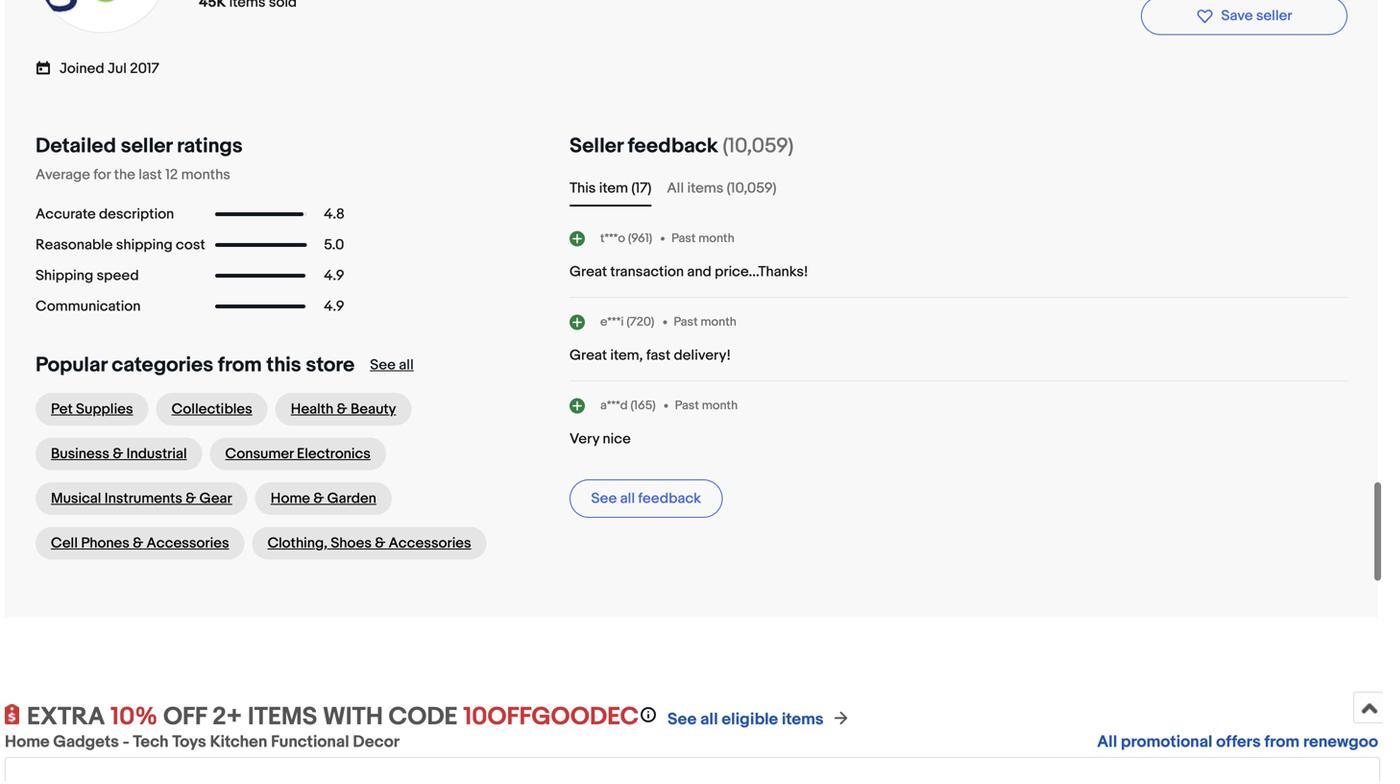 Task type: describe. For each thing, give the bounding box(es) containing it.
see for see all
[[370, 357, 396, 374]]

beauty
[[351, 401, 396, 418]]

very
[[570, 430, 600, 448]]

joined
[[60, 60, 104, 77]]

transaction
[[611, 263, 684, 281]]

offers
[[1217, 732, 1261, 752]]

very nice
[[570, 430, 631, 448]]

shoes
[[331, 535, 372, 552]]

month for delivery!
[[701, 314, 737, 329]]

phones
[[81, 535, 130, 552]]

collectibles link
[[156, 393, 268, 426]]

reasonable shipping cost
[[36, 236, 205, 254]]

past for fast
[[674, 314, 698, 329]]

t***o
[[601, 231, 626, 246]]

supplies
[[76, 401, 133, 418]]

all for see all eligible items
[[701, 710, 718, 730]]

the
[[114, 166, 135, 184]]

seller for save
[[1257, 7, 1293, 24]]

health & beauty
[[291, 401, 396, 418]]

home & garden link
[[255, 482, 392, 515]]

toys
[[172, 732, 206, 752]]

pet
[[51, 401, 73, 418]]

code
[[389, 702, 458, 732]]

eligible
[[722, 710, 779, 730]]

detailed seller ratings
[[36, 134, 243, 159]]

a***d
[[601, 398, 628, 413]]

consumer electronics
[[225, 445, 371, 463]]

text__icon wrapper image
[[36, 58, 60, 76]]

5.0
[[324, 236, 344, 254]]

cell phones & accessories
[[51, 535, 229, 552]]

electronics
[[297, 445, 371, 463]]

2017
[[130, 60, 159, 77]]

& left "gear"
[[186, 490, 196, 507]]

shipping speed
[[36, 267, 139, 284]]

garden
[[327, 490, 377, 507]]

see all feedback
[[591, 490, 701, 507]]

1 horizontal spatial items
[[782, 710, 824, 730]]

save seller button
[[1142, 0, 1348, 35]]

(720)
[[627, 314, 655, 329]]

see all link
[[370, 357, 414, 374]]

industrial
[[126, 445, 187, 463]]

communication
[[36, 298, 141, 315]]

see for see all eligible items
[[668, 710, 697, 730]]

items
[[248, 702, 317, 732]]

business
[[51, 445, 110, 463]]

last
[[139, 166, 162, 184]]

business & industrial
[[51, 445, 187, 463]]

4.9 for communication
[[324, 298, 344, 315]]

for
[[93, 166, 111, 184]]

accurate
[[36, 206, 96, 223]]

see all feedback link
[[570, 480, 723, 518]]

(165)
[[631, 398, 656, 413]]

ratings
[[177, 134, 243, 159]]

extra 10% off 2+ items with code 10offgoodec
[[27, 702, 639, 732]]

health & beauty link
[[276, 393, 412, 426]]

promotional
[[1121, 732, 1213, 752]]

renewgoo
[[1304, 732, 1379, 752]]

instruments
[[104, 490, 183, 507]]

tech
[[133, 732, 169, 752]]

consumer
[[225, 445, 294, 463]]

gear
[[199, 490, 232, 507]]

this
[[570, 180, 596, 197]]

kitchen
[[210, 732, 267, 752]]

with
[[323, 702, 383, 732]]

health
[[291, 401, 334, 418]]

accessories for clothing, shoes & accessories
[[389, 535, 471, 552]]

4.9 for shipping speed
[[324, 267, 344, 284]]

10offgoodec
[[463, 702, 639, 732]]

see all
[[370, 357, 414, 374]]

popular
[[36, 353, 107, 378]]

months
[[181, 166, 231, 184]]

shipping
[[116, 236, 173, 254]]

-
[[123, 732, 129, 752]]

& right the health
[[337, 401, 347, 418]]

consumer electronics link
[[210, 438, 386, 470]]



Task type: locate. For each thing, give the bounding box(es) containing it.
accessories right shoes
[[389, 535, 471, 552]]

4.9
[[324, 267, 344, 284], [324, 298, 344, 315]]

past month up and
[[672, 231, 735, 246]]

month
[[699, 231, 735, 246], [701, 314, 737, 329], [702, 398, 738, 413]]

shipping
[[36, 267, 93, 284]]

1 horizontal spatial see
[[591, 490, 617, 507]]

seller for detailed
[[121, 134, 172, 159]]

great for great transaction and price...thanks!
[[570, 263, 607, 281]]

past for and
[[672, 231, 696, 246]]

see
[[370, 357, 396, 374], [591, 490, 617, 507], [668, 710, 697, 730]]

past up "great transaction and price...thanks!"
[[672, 231, 696, 246]]

2 vertical spatial month
[[702, 398, 738, 413]]

feedback
[[628, 134, 718, 159], [638, 490, 701, 507]]

past month up delivery!
[[674, 314, 737, 329]]

store
[[306, 353, 355, 378]]

clothing, shoes & accessories link
[[252, 527, 487, 560]]

1 vertical spatial past month
[[674, 314, 737, 329]]

1 accessories from the left
[[147, 535, 229, 552]]

1 vertical spatial all
[[620, 490, 635, 507]]

cost
[[176, 236, 205, 254]]

2 4.9 from the top
[[324, 298, 344, 315]]

cell phones & accessories link
[[36, 527, 245, 560]]

all for all promotional offers from renewgoo
[[1098, 732, 1118, 752]]

all right store
[[399, 357, 414, 374]]

items down seller feedback (10,059)
[[688, 180, 724, 197]]

great left item,
[[570, 347, 607, 364]]

all promotional offers from renewgoo
[[1098, 732, 1379, 752]]

price...thanks!
[[715, 263, 809, 281]]

(10,059) down seller feedback (10,059)
[[727, 180, 777, 197]]

2+
[[212, 702, 242, 732]]

0 vertical spatial (10,059)
[[723, 134, 794, 159]]

1 horizontal spatial seller
[[1257, 7, 1293, 24]]

seller inside 'button'
[[1257, 7, 1293, 24]]

2 vertical spatial all
[[701, 710, 718, 730]]

1 horizontal spatial all
[[620, 490, 635, 507]]

2 vertical spatial past
[[675, 398, 699, 413]]

0 horizontal spatial accessories
[[147, 535, 229, 552]]

e***i
[[601, 314, 624, 329]]

past month
[[672, 231, 735, 246], [674, 314, 737, 329], [675, 398, 738, 413]]

from right offers
[[1265, 732, 1300, 752]]

0 horizontal spatial home
[[5, 732, 50, 752]]

2 great from the top
[[570, 347, 607, 364]]

1 vertical spatial items
[[782, 710, 824, 730]]

musical
[[51, 490, 101, 507]]

seller right save
[[1257, 7, 1293, 24]]

clothing,
[[268, 535, 328, 552]]

1 vertical spatial seller
[[121, 134, 172, 159]]

1 vertical spatial all
[[1098, 732, 1118, 752]]

10%
[[111, 702, 158, 732]]

0 horizontal spatial all
[[667, 180, 684, 197]]

fast
[[647, 347, 671, 364]]

(10,059) for all items (10,059)
[[727, 180, 777, 197]]

& right shoes
[[375, 535, 386, 552]]

0 vertical spatial great
[[570, 263, 607, 281]]

nice
[[603, 430, 631, 448]]

past month down delivery!
[[675, 398, 738, 413]]

all left promotional
[[1098, 732, 1118, 752]]

month up delivery!
[[701, 314, 737, 329]]

0 horizontal spatial see
[[370, 357, 396, 374]]

average for the last 12 months
[[36, 166, 231, 184]]

& right business
[[113, 445, 123, 463]]

2 vertical spatial see
[[668, 710, 697, 730]]

1 vertical spatial feedback
[[638, 490, 701, 507]]

0 horizontal spatial from
[[218, 353, 262, 378]]

(10,059) for seller feedback (10,059)
[[723, 134, 794, 159]]

4.8
[[324, 206, 345, 223]]

home gadgets - tech toys kitchen functional decor
[[5, 732, 400, 752]]

1 horizontal spatial accessories
[[389, 535, 471, 552]]

accurate description
[[36, 206, 174, 223]]

from
[[218, 353, 262, 378], [1265, 732, 1300, 752]]

4.9 down the "5.0"
[[324, 267, 344, 284]]

delivery!
[[674, 347, 731, 364]]

this item (17)
[[570, 180, 652, 197]]

accessories inside cell phones & accessories link
[[147, 535, 229, 552]]

0 vertical spatial 4.9
[[324, 267, 344, 284]]

1 horizontal spatial from
[[1265, 732, 1300, 752]]

home up clothing,
[[271, 490, 310, 507]]

all items (10,059)
[[667, 180, 777, 197]]

accessories
[[147, 535, 229, 552], [389, 535, 471, 552]]

see for see all feedback
[[591, 490, 617, 507]]

0 vertical spatial items
[[688, 180, 724, 197]]

0 horizontal spatial items
[[688, 180, 724, 197]]

description
[[99, 206, 174, 223]]

1 horizontal spatial home
[[271, 490, 310, 507]]

past month for delivery!
[[674, 314, 737, 329]]

1 vertical spatial from
[[1265, 732, 1300, 752]]

(10,059) up all items (10,059)
[[723, 134, 794, 159]]

0 vertical spatial all
[[399, 357, 414, 374]]

home
[[271, 490, 310, 507], [5, 732, 50, 752]]

and
[[687, 263, 712, 281]]

1 vertical spatial see
[[591, 490, 617, 507]]

business & industrial link
[[36, 438, 202, 470]]

tab list
[[570, 178, 1348, 199]]

1 vertical spatial past
[[674, 314, 698, 329]]

home for home & garden
[[271, 490, 310, 507]]

musical instruments & gear link
[[36, 482, 248, 515]]

clothing, shoes & accessories
[[268, 535, 471, 552]]

1 vertical spatial 4.9
[[324, 298, 344, 315]]

from left this
[[218, 353, 262, 378]]

home for home gadgets - tech toys kitchen functional decor
[[5, 732, 50, 752]]

all promotional offers from renewgoo link
[[1098, 732, 1379, 752]]

1 horizontal spatial all
[[1098, 732, 1118, 752]]

items inside "tab list"
[[688, 180, 724, 197]]

past up delivery!
[[674, 314, 698, 329]]

all right (17)
[[667, 180, 684, 197]]

1 vertical spatial home
[[5, 732, 50, 752]]

categories
[[112, 353, 213, 378]]

all for see all feedback
[[620, 490, 635, 507]]

pet supplies link
[[36, 393, 149, 426]]

(961)
[[628, 231, 653, 246]]

& right phones at the bottom left of the page
[[133, 535, 143, 552]]

2 vertical spatial past month
[[675, 398, 738, 413]]

items right eligible
[[782, 710, 824, 730]]

past month for price...thanks!
[[672, 231, 735, 246]]

month for price...thanks!
[[699, 231, 735, 246]]

month down delivery!
[[702, 398, 738, 413]]

1 vertical spatial great
[[570, 347, 607, 364]]

all left eligible
[[701, 710, 718, 730]]

cell
[[51, 535, 78, 552]]

0 vertical spatial seller
[[1257, 7, 1293, 24]]

home left gadgets
[[5, 732, 50, 752]]

seller up last on the left of the page
[[121, 134, 172, 159]]

all
[[667, 180, 684, 197], [1098, 732, 1118, 752]]

all for all items (10,059)
[[667, 180, 684, 197]]

great item, fast delivery!
[[570, 347, 731, 364]]

&
[[337, 401, 347, 418], [113, 445, 123, 463], [186, 490, 196, 507], [314, 490, 324, 507], [133, 535, 143, 552], [375, 535, 386, 552]]

accessories inside clothing, shoes & accessories link
[[389, 535, 471, 552]]

tab list containing this item (17)
[[570, 178, 1348, 199]]

12
[[165, 166, 178, 184]]

a***d (165)
[[601, 398, 656, 413]]

(10,059)
[[723, 134, 794, 159], [727, 180, 777, 197]]

(17)
[[632, 180, 652, 197]]

4.9 up store
[[324, 298, 344, 315]]

0 vertical spatial feedback
[[628, 134, 718, 159]]

1 4.9 from the top
[[324, 267, 344, 284]]

0 vertical spatial past month
[[672, 231, 735, 246]]

0 horizontal spatial seller
[[121, 134, 172, 159]]

this
[[267, 353, 301, 378]]

0 vertical spatial all
[[667, 180, 684, 197]]

see left eligible
[[668, 710, 697, 730]]

save seller
[[1222, 7, 1293, 24]]

1 vertical spatial (10,059)
[[727, 180, 777, 197]]

gadgets
[[53, 732, 119, 752]]

0 horizontal spatial all
[[399, 357, 414, 374]]

2 accessories from the left
[[389, 535, 471, 552]]

& left garden
[[314, 490, 324, 507]]

home & garden
[[271, 490, 377, 507]]

all down nice
[[620, 490, 635, 507]]

see up beauty
[[370, 357, 396, 374]]

1 vertical spatial month
[[701, 314, 737, 329]]

great
[[570, 263, 607, 281], [570, 347, 607, 364]]

item,
[[611, 347, 643, 364]]

past right (165)
[[675, 398, 699, 413]]

see down the very nice
[[591, 490, 617, 507]]

accessories for cell phones & accessories
[[147, 535, 229, 552]]

item
[[599, 180, 628, 197]]

great for great item, fast delivery!
[[570, 347, 607, 364]]

0 vertical spatial see
[[370, 357, 396, 374]]

0 vertical spatial from
[[218, 353, 262, 378]]

average
[[36, 166, 90, 184]]

0 vertical spatial month
[[699, 231, 735, 246]]

detailed
[[36, 134, 116, 159]]

accessories down "gear"
[[147, 535, 229, 552]]

great down "t***o"
[[570, 263, 607, 281]]

1 great from the top
[[570, 263, 607, 281]]

0 vertical spatial home
[[271, 490, 310, 507]]

pet supplies
[[51, 401, 133, 418]]

see all eligible items
[[668, 710, 824, 730]]

popular categories from this store
[[36, 353, 355, 378]]

functional
[[271, 732, 349, 752]]

all for see all
[[399, 357, 414, 374]]

musical instruments & gear
[[51, 490, 232, 507]]

jul
[[108, 60, 127, 77]]

0 vertical spatial past
[[672, 231, 696, 246]]

month up and
[[699, 231, 735, 246]]

all inside "tab list"
[[667, 180, 684, 197]]

2 horizontal spatial all
[[701, 710, 718, 730]]

save
[[1222, 7, 1254, 24]]

off
[[163, 702, 207, 732]]

2 horizontal spatial see
[[668, 710, 697, 730]]

decor
[[353, 732, 400, 752]]

joined jul 2017
[[60, 60, 159, 77]]



Task type: vqa. For each thing, say whether or not it's contained in the screenshot.
4.9
yes



